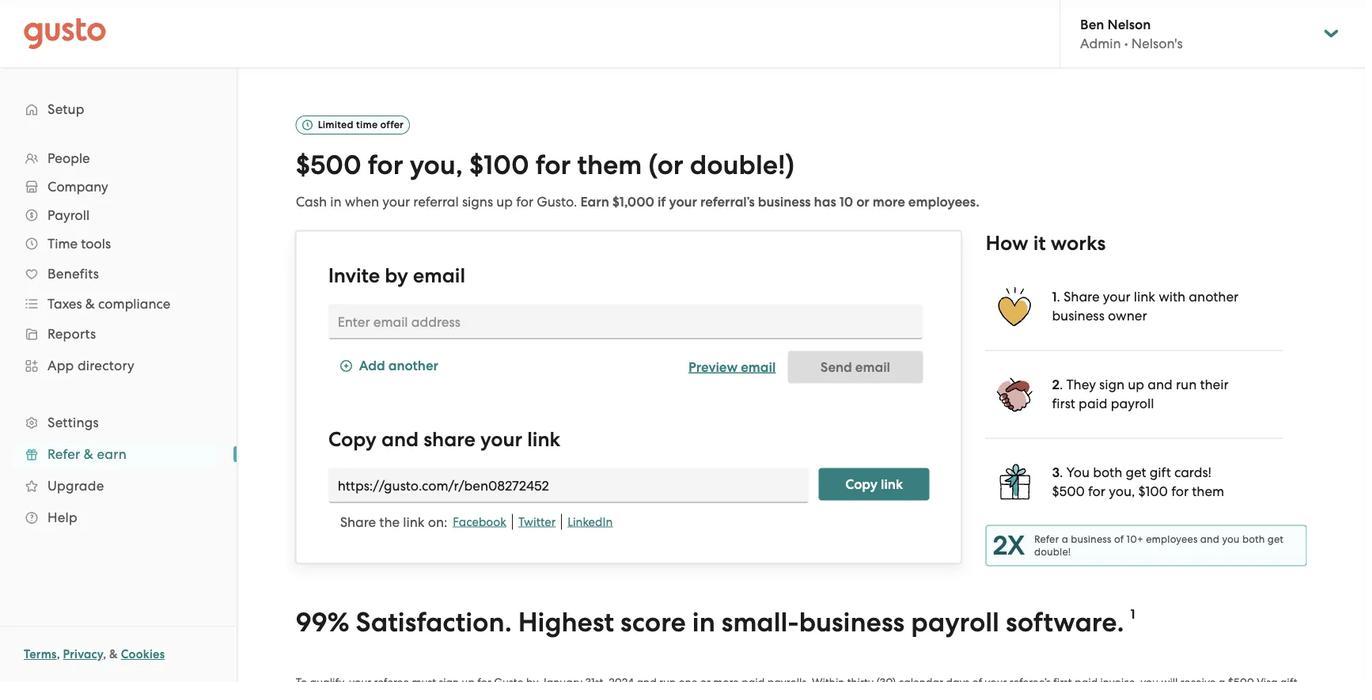 Task type: describe. For each thing, give the bounding box(es) containing it.
and inside '2 . they sign up and run their first paid payroll'
[[1148, 376, 1173, 392]]

3 . you both get gift cards! $500 for you, $100 for them
[[1052, 464, 1225, 499]]

your for copy and share your link
[[480, 427, 523, 451]]

benefits link
[[16, 260, 221, 288]]

•
[[1125, 35, 1128, 51]]

99%
[[296, 607, 349, 639]]

10+
[[1127, 533, 1144, 545]]

signs
[[462, 194, 493, 210]]

satisfaction.
[[356, 607, 512, 639]]

cards!
[[1175, 464, 1212, 480]]

how
[[986, 231, 1029, 255]]

settings link
[[16, 408, 221, 437]]

copy link button
[[819, 468, 930, 501]]

privacy link
[[63, 648, 103, 662]]

up inside the cash in when your referral signs up for gusto. earn $1,000 if your referral's business has 10 or more employees.
[[497, 194, 513, 210]]

or
[[857, 194, 870, 210]]

99% satisfaction. highest score in small-business payroll software. 1
[[296, 606, 1136, 639]]

offer
[[380, 119, 404, 131]]

your for 1 . share your link with another business owner
[[1103, 288, 1131, 304]]

. for 2
[[1060, 376, 1063, 392]]

referral's
[[701, 194, 755, 210]]

taxes & compliance
[[47, 296, 171, 312]]

you
[[1067, 464, 1090, 480]]

in inside the cash in when your referral signs up for gusto. earn $1,000 if your referral's business has 10 or more employees.
[[330, 194, 342, 210]]

0 vertical spatial them
[[577, 149, 642, 181]]

preview email button
[[689, 351, 776, 383]]

payroll inside '2 . they sign up and run their first paid payroll'
[[1111, 396, 1154, 411]]

add another button
[[340, 351, 438, 383]]

and inside refer a business of 10+ employees and you both get double!
[[1201, 533, 1220, 545]]

setup
[[47, 101, 84, 117]]

refer & earn
[[47, 446, 127, 462]]

cash
[[296, 194, 327, 210]]

reports link
[[16, 320, 221, 348]]

ben
[[1081, 16, 1105, 32]]

employees.
[[909, 194, 980, 210]]

1 inside "99% satisfaction. highest score in small-business payroll software. 1"
[[1131, 606, 1136, 622]]

for down "you"
[[1089, 483, 1106, 499]]

for up gusto.
[[536, 149, 571, 181]]

business inside "99% satisfaction. highest score in small-business payroll software. 1"
[[799, 607, 905, 639]]

reports
[[47, 326, 96, 342]]

setup link
[[16, 95, 221, 123]]

home image
[[24, 18, 106, 49]]

admin
[[1081, 35, 1121, 51]]

them inside 3 . you both get gift cards! $500 for you, $100 for them
[[1192, 483, 1225, 499]]

0 horizontal spatial you,
[[410, 149, 463, 181]]

$100 inside 3 . you both get gift cards! $500 for you, $100 for them
[[1139, 483, 1168, 499]]

more
[[873, 194, 905, 210]]

(or
[[649, 149, 684, 181]]

by
[[385, 263, 408, 288]]

payroll inside "99% satisfaction. highest score in small-business payroll software. 1"
[[911, 607, 1000, 639]]

invite
[[328, 263, 380, 288]]

benefits
[[47, 266, 99, 282]]

module__icon___go7vc image
[[340, 360, 353, 372]]

twitter button
[[513, 514, 562, 530]]

& for compliance
[[85, 296, 95, 312]]

facebook button
[[448, 514, 513, 530]]

an illustration of a handshake image
[[995, 375, 1035, 414]]

1 . share your link with another business owner
[[1052, 288, 1239, 324]]

business inside the 1 . share your link with another business owner
[[1052, 308, 1105, 324]]

time tools button
[[16, 230, 221, 258]]

0 horizontal spatial email
[[413, 263, 465, 288]]

invite by email
[[328, 263, 465, 288]]

upgrade link
[[16, 472, 221, 500]]

0 vertical spatial $100
[[469, 149, 529, 181]]

earn
[[97, 446, 127, 462]]

limited time offer
[[318, 119, 404, 131]]

sign
[[1100, 376, 1125, 392]]

gusto navigation element
[[0, 68, 237, 559]]

help link
[[16, 503, 221, 532]]

up inside '2 . they sign up and run their first paid payroll'
[[1128, 376, 1145, 392]]

owner
[[1108, 308, 1147, 324]]

works
[[1051, 231, 1106, 255]]

preview email
[[689, 359, 776, 375]]

ben nelson admin • nelson's
[[1081, 16, 1183, 51]]

share inside the 1 . share your link with another business owner
[[1064, 288, 1100, 304]]

they
[[1067, 376, 1096, 392]]

for inside the cash in when your referral signs up for gusto. earn $1,000 if your referral's business has 10 or more employees.
[[516, 194, 534, 210]]

2
[[1052, 376, 1060, 392]]

cookies button
[[121, 645, 165, 664]]

another inside the 1 . share your link with another business owner
[[1189, 288, 1239, 304]]

employees
[[1146, 533, 1198, 545]]

double!
[[1035, 546, 1071, 558]]

has
[[814, 194, 836, 210]]

app directory
[[47, 358, 135, 374]]

gift
[[1150, 464, 1171, 480]]

refer for refer a business of 10+ employees and you both get double!
[[1035, 533, 1059, 545]]

terms , privacy , & cookies
[[24, 648, 165, 662]]

software.
[[1006, 607, 1124, 639]]

$500 for you, $100 for them (or double!)
[[296, 149, 795, 181]]

get inside refer a business of 10+ employees and you both get double!
[[1268, 533, 1284, 545]]

you
[[1223, 533, 1240, 545]]

share the link on: facebook
[[340, 514, 507, 530]]

small-
[[722, 607, 799, 639]]

compliance
[[98, 296, 171, 312]]

share
[[424, 427, 476, 451]]

taxes
[[47, 296, 82, 312]]

app
[[47, 358, 74, 374]]

2 . they sign up and run their first paid payroll
[[1052, 376, 1229, 411]]

score
[[621, 607, 686, 639]]

payroll
[[47, 207, 90, 223]]

Enter email address email field
[[328, 304, 923, 339]]

list containing people
[[0, 144, 237, 534]]

of
[[1115, 533, 1124, 545]]

refer a business of 10+ employees and you both get double!
[[1035, 533, 1284, 558]]

time
[[356, 119, 378, 131]]

linkedin button
[[562, 514, 618, 530]]

you, inside 3 . you both get gift cards! $500 for you, $100 for them
[[1109, 483, 1135, 499]]

upgrade
[[47, 478, 104, 494]]



Task type: locate. For each thing, give the bounding box(es) containing it.
1 vertical spatial share
[[340, 514, 376, 530]]

1 horizontal spatial $100
[[1139, 483, 1168, 499]]

1 horizontal spatial another
[[1189, 288, 1239, 304]]

another inside button
[[388, 358, 438, 374]]

0 horizontal spatial up
[[497, 194, 513, 210]]

. inside the 1 . share your link with another business owner
[[1057, 288, 1061, 304]]

. inside '2 . they sign up and run their first paid payroll'
[[1060, 376, 1063, 392]]

2 , from the left
[[103, 648, 106, 662]]

3
[[1052, 464, 1060, 480]]

1 vertical spatial $100
[[1139, 483, 1168, 499]]

0 horizontal spatial them
[[577, 149, 642, 181]]

your for cash in when your referral signs up for gusto. earn $1,000 if your referral's business has 10 or more employees.
[[383, 194, 410, 210]]

0 vertical spatial refer
[[47, 446, 80, 462]]

1 vertical spatial you,
[[1109, 483, 1135, 499]]

settings
[[47, 415, 99, 431]]

0 vertical spatial payroll
[[1111, 396, 1154, 411]]

copy for copy link
[[846, 476, 878, 492]]

0 horizontal spatial ,
[[57, 648, 60, 662]]

1 horizontal spatial you,
[[1109, 483, 1135, 499]]

both inside 3 . you both get gift cards! $500 for you, $100 for them
[[1093, 464, 1123, 480]]

0 horizontal spatial copy
[[328, 427, 377, 451]]

highest
[[518, 607, 614, 639]]

up right signs
[[497, 194, 513, 210]]

0 horizontal spatial refer
[[47, 446, 80, 462]]

privacy
[[63, 648, 103, 662]]

. right an illustration of a heart image
[[1057, 288, 1061, 304]]

1 horizontal spatial copy
[[846, 476, 878, 492]]

0 horizontal spatial payroll
[[911, 607, 1000, 639]]

1 vertical spatial payroll
[[911, 607, 1000, 639]]

nelson
[[1108, 16, 1151, 32]]

both inside refer a business of 10+ employees and you both get double!
[[1243, 533, 1265, 545]]

1 vertical spatial &
[[84, 446, 93, 462]]

1 vertical spatial refer
[[1035, 533, 1059, 545]]

get right you
[[1268, 533, 1284, 545]]

copy and share your link
[[328, 427, 561, 451]]

2 horizontal spatial and
[[1201, 533, 1220, 545]]

1 horizontal spatial both
[[1243, 533, 1265, 545]]

email right by
[[413, 263, 465, 288]]

, left privacy
[[57, 648, 60, 662]]

1 vertical spatial and
[[381, 427, 419, 451]]

0 vertical spatial $500
[[296, 149, 362, 181]]

1 inside the 1 . share your link with another business owner
[[1052, 288, 1057, 305]]

1 horizontal spatial ,
[[103, 648, 106, 662]]

link
[[1134, 288, 1156, 304], [527, 427, 561, 451], [881, 476, 903, 492], [403, 514, 425, 530]]

None field
[[328, 468, 810, 503]]

0 vertical spatial up
[[497, 194, 513, 210]]

1 vertical spatial 1
[[1131, 606, 1136, 622]]

& inside 'link'
[[84, 446, 93, 462]]

0 vertical spatial share
[[1064, 288, 1100, 304]]

paid
[[1079, 396, 1108, 411]]

if
[[658, 194, 666, 210]]

refer up double!
[[1035, 533, 1059, 545]]

0 horizontal spatial share
[[340, 514, 376, 530]]

and left share
[[381, 427, 419, 451]]

double!)
[[690, 149, 795, 181]]

first
[[1052, 396, 1076, 411]]

refer
[[47, 446, 80, 462], [1035, 533, 1059, 545]]

$500 down the limited
[[296, 149, 362, 181]]

2 vertical spatial &
[[109, 648, 118, 662]]

get
[[1126, 464, 1147, 480], [1268, 533, 1284, 545]]

1 vertical spatial .
[[1060, 376, 1063, 392]]

your right share
[[480, 427, 523, 451]]

them down cards!
[[1192, 483, 1225, 499]]

company button
[[16, 173, 221, 201]]

1 vertical spatial $500
[[1052, 483, 1085, 499]]

company
[[47, 179, 108, 195]]

1 horizontal spatial them
[[1192, 483, 1225, 499]]

$100 up signs
[[469, 149, 529, 181]]

2 vertical spatial .
[[1060, 464, 1063, 480]]

for left gusto.
[[516, 194, 534, 210]]

10
[[840, 194, 853, 210]]

& left the earn
[[84, 446, 93, 462]]

1 horizontal spatial up
[[1128, 376, 1145, 392]]

. inside 3 . you both get gift cards! $500 for you, $100 for them
[[1060, 464, 1063, 480]]

them
[[577, 149, 642, 181], [1192, 483, 1225, 499]]

. left "you"
[[1060, 464, 1063, 480]]

your inside the 1 . share your link with another business owner
[[1103, 288, 1131, 304]]

0 horizontal spatial both
[[1093, 464, 1123, 480]]

0 vertical spatial and
[[1148, 376, 1173, 392]]

share left the
[[340, 514, 376, 530]]

business
[[758, 194, 811, 210], [1052, 308, 1105, 324], [1071, 533, 1112, 545], [799, 607, 905, 639]]

your right if
[[669, 194, 697, 210]]

with
[[1159, 288, 1186, 304]]

1 horizontal spatial payroll
[[1111, 396, 1154, 411]]

1 horizontal spatial email
[[741, 359, 776, 375]]

payroll button
[[16, 201, 221, 230]]

in right score
[[693, 607, 715, 639]]

0 horizontal spatial in
[[330, 194, 342, 210]]

email inside preview email button
[[741, 359, 776, 375]]

and left run
[[1148, 376, 1173, 392]]

time tools
[[47, 236, 111, 252]]

0 vertical spatial both
[[1093, 464, 1123, 480]]

$500 inside 3 . you both get gift cards! $500 for you, $100 for them
[[1052, 483, 1085, 499]]

cookies
[[121, 648, 165, 662]]

1 , from the left
[[57, 648, 60, 662]]

for down offer
[[368, 149, 403, 181]]

1 vertical spatial in
[[693, 607, 715, 639]]

you, up 'of'
[[1109, 483, 1135, 499]]

0 horizontal spatial get
[[1126, 464, 1147, 480]]

help
[[47, 510, 78, 526]]

your inside the cash in when your referral signs up for gusto. earn $1,000 if your referral's business has 10 or more employees.
[[383, 194, 410, 210]]

1 horizontal spatial $500
[[1052, 483, 1085, 499]]

gusto.
[[537, 194, 577, 210]]

0 horizontal spatial 1
[[1052, 288, 1057, 305]]

linkedin
[[568, 515, 613, 529]]

earn
[[581, 194, 609, 210]]

their
[[1200, 376, 1229, 392]]

1 vertical spatial copy
[[846, 476, 878, 492]]

link inside the 1 . share your link with another business owner
[[1134, 288, 1156, 304]]

2x
[[993, 529, 1025, 561]]

the
[[379, 514, 400, 530]]

tools
[[81, 236, 111, 252]]

0 horizontal spatial and
[[381, 427, 419, 451]]

in right the cash
[[330, 194, 342, 210]]

both right you
[[1243, 533, 1265, 545]]

0 horizontal spatial another
[[388, 358, 438, 374]]

email right preview
[[741, 359, 776, 375]]

copy for copy and share your link
[[328, 427, 377, 451]]

2x list
[[986, 262, 1307, 566]]

in inside "99% satisfaction. highest score in small-business payroll software. 1"
[[693, 607, 715, 639]]

get inside 3 . you both get gift cards! $500 for you, $100 for them
[[1126, 464, 1147, 480]]

1 vertical spatial get
[[1268, 533, 1284, 545]]

1 horizontal spatial 1
[[1131, 606, 1136, 622]]

& left cookies
[[109, 648, 118, 662]]

1 vertical spatial up
[[1128, 376, 1145, 392]]

1
[[1052, 288, 1057, 305], [1131, 606, 1136, 622]]

$500 down "you"
[[1052, 483, 1085, 499]]

1 horizontal spatial get
[[1268, 533, 1284, 545]]

refer for refer & earn
[[47, 446, 80, 462]]

&
[[85, 296, 95, 312], [84, 446, 93, 462], [109, 648, 118, 662]]

& for earn
[[84, 446, 93, 462]]

it
[[1034, 231, 1046, 255]]

1 horizontal spatial share
[[1064, 288, 1100, 304]]

people button
[[16, 144, 221, 173]]

refer down settings
[[47, 446, 80, 462]]

up
[[497, 194, 513, 210], [1128, 376, 1145, 392]]

1 right an illustration of a heart image
[[1052, 288, 1057, 305]]

$500
[[296, 149, 362, 181], [1052, 483, 1085, 499]]

your up 'owner'
[[1103, 288, 1131, 304]]

0 vertical spatial in
[[330, 194, 342, 210]]

business inside refer a business of 10+ employees and you both get double!
[[1071, 533, 1112, 545]]

& inside dropdown button
[[85, 296, 95, 312]]

up right the "sign"
[[1128, 376, 1145, 392]]

1 horizontal spatial in
[[693, 607, 715, 639]]

you,
[[410, 149, 463, 181], [1109, 483, 1135, 499]]

a
[[1062, 533, 1069, 545]]

you, up the referral
[[410, 149, 463, 181]]

an illustration of a heart image
[[995, 287, 1035, 326]]

list
[[0, 144, 237, 534]]

0 vertical spatial copy
[[328, 427, 377, 451]]

for down cards!
[[1172, 483, 1189, 499]]

on:
[[428, 514, 448, 530]]

how it works
[[986, 231, 1106, 255]]

0 horizontal spatial $100
[[469, 149, 529, 181]]

terms link
[[24, 648, 57, 662]]

get left gift at the bottom right
[[1126, 464, 1147, 480]]

cash in when your referral signs up for gusto. earn $1,000 if your referral's business has 10 or more employees.
[[296, 194, 980, 210]]

limited
[[318, 119, 354, 131]]

preview
[[689, 359, 738, 375]]

1 vertical spatial them
[[1192, 483, 1225, 499]]

& right taxes
[[85, 296, 95, 312]]

2 vertical spatial and
[[1201, 533, 1220, 545]]

link inside copy link button
[[881, 476, 903, 492]]

0 vertical spatial another
[[1189, 288, 1239, 304]]

facebook
[[453, 515, 507, 529]]

your right when
[[383, 194, 410, 210]]

another right with
[[1189, 288, 1239, 304]]

twitter
[[518, 515, 556, 529]]

$1,000
[[613, 194, 655, 210]]

refer & earn link
[[16, 440, 221, 469]]

0 vertical spatial get
[[1126, 464, 1147, 480]]

0 vertical spatial email
[[413, 263, 465, 288]]

1 horizontal spatial and
[[1148, 376, 1173, 392]]

1 horizontal spatial refer
[[1035, 533, 1059, 545]]

them up earn
[[577, 149, 642, 181]]

an illustration of a gift image
[[995, 463, 1035, 501]]

0 vertical spatial you,
[[410, 149, 463, 181]]

and left you
[[1201, 533, 1220, 545]]

. up first
[[1060, 376, 1063, 392]]

in
[[330, 194, 342, 210], [693, 607, 715, 639]]

1 vertical spatial email
[[741, 359, 776, 375]]

1 vertical spatial both
[[1243, 533, 1265, 545]]

. for 1
[[1057, 288, 1061, 304]]

time
[[47, 236, 78, 252]]

terms
[[24, 648, 57, 662]]

refer inside refer a business of 10+ employees and you both get double!
[[1035, 533, 1059, 545]]

run
[[1176, 376, 1197, 392]]

another right add
[[388, 358, 438, 374]]

0 vertical spatial 1
[[1052, 288, 1057, 305]]

copy inside button
[[846, 476, 878, 492]]

people
[[47, 150, 90, 166]]

taxes & compliance button
[[16, 290, 221, 318]]

0 vertical spatial &
[[85, 296, 95, 312]]

share down works
[[1064, 288, 1100, 304]]

0 vertical spatial .
[[1057, 288, 1061, 304]]

and
[[1148, 376, 1173, 392], [381, 427, 419, 451], [1201, 533, 1220, 545]]

refer inside 'link'
[[47, 446, 80, 462]]

0 horizontal spatial $500
[[296, 149, 362, 181]]

when
[[345, 194, 379, 210]]

$100 down gift at the bottom right
[[1139, 483, 1168, 499]]

email
[[413, 263, 465, 288], [741, 359, 776, 375]]

1 right software.
[[1131, 606, 1136, 622]]

nelson's
[[1132, 35, 1183, 51]]

add
[[359, 358, 385, 374]]

both right "you"
[[1093, 464, 1123, 480]]

1 vertical spatial another
[[388, 358, 438, 374]]

, left cookies
[[103, 648, 106, 662]]

copy link
[[846, 476, 903, 492]]



Task type: vqa. For each thing, say whether or not it's contained in the screenshot.
bottommost use
no



